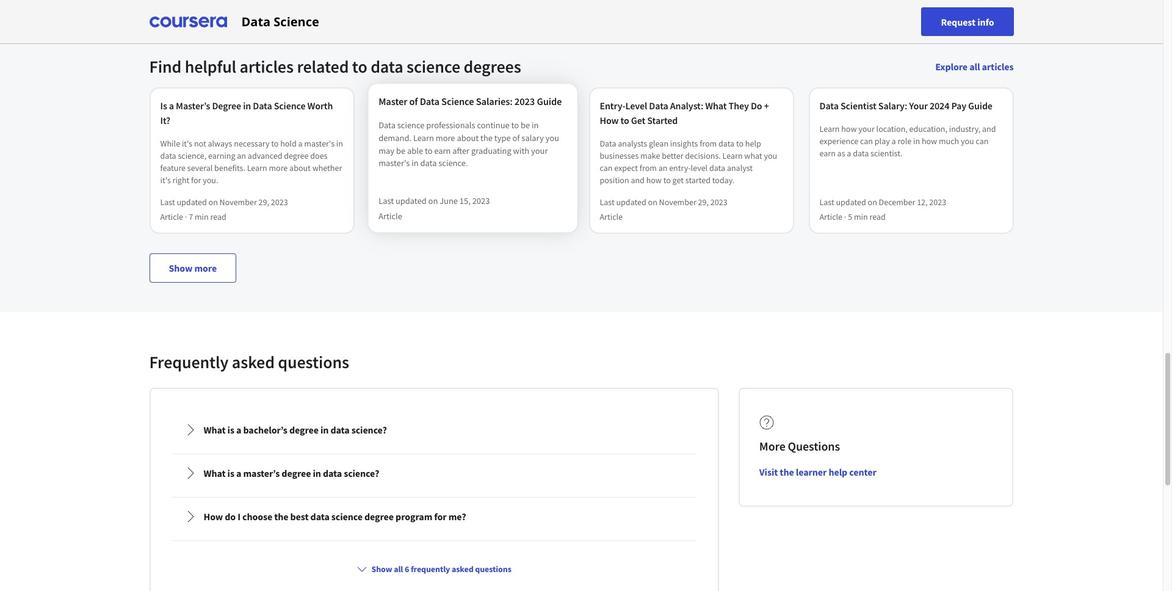 Task type: locate. For each thing, give the bounding box(es) containing it.
last for data scientist salary: your 2024 pay guide
[[820, 197, 835, 208]]

science left worth in the top of the page
[[274, 100, 306, 112]]

learn inside while it's not always necessary to hold a master's in data science, earning an advanced degree does feature several benefits. learn more about whether it's right for you.
[[247, 162, 267, 173]]

is for bachelor's
[[228, 424, 234, 436]]

and down expect
[[631, 175, 645, 186]]

0 vertical spatial questions
[[278, 351, 349, 373]]

· for data scientist salary: your 2024 pay guide
[[845, 211, 847, 222]]

earn inside data science professionals continue to be in demand. learn more about the type of salary you may be able to earn after graduating with your master's in data science.
[[434, 145, 451, 156]]

1 horizontal spatial the
[[480, 132, 492, 144]]

you inside data science professionals continue to be in demand. learn more about the type of salary you may be able to earn after graduating with your master's in data science.
[[545, 132, 559, 144]]

learn inside learn how your location, education, industry, and experience can play a role in how much you can earn as a data scientist.
[[820, 123, 840, 134]]

how inside data analysts glean insights from data to help businesses make better decisions. learn what you can expect from an entry-level data analyst position and how to get started today.
[[647, 175, 662, 186]]

worth
[[308, 100, 333, 112]]

can left play on the right
[[861, 136, 873, 147]]

2 vertical spatial more
[[194, 262, 217, 274]]

you inside learn how your location, education, industry, and experience can play a role in how much you can earn as a data scientist.
[[961, 136, 974, 147]]

1 horizontal spatial 29,
[[698, 197, 709, 208]]

0 horizontal spatial more
[[194, 262, 217, 274]]

0 vertical spatial about
[[457, 132, 479, 144]]

updated inside last updated on november 29, 2023 article
[[617, 197, 647, 208]]

read inside last updated on november 29, 2023 article · 7 min read
[[210, 211, 226, 222]]

1 horizontal spatial ·
[[845, 211, 847, 222]]

more
[[436, 132, 455, 144], [269, 162, 288, 173], [194, 262, 217, 274]]

is inside what is a master's degree in data science? dropdown button
[[228, 467, 234, 479]]

1 horizontal spatial you
[[764, 150, 778, 161]]

about inside data science professionals continue to be in demand. learn more about the type of salary you may be able to earn after graduating with your master's in data science.
[[457, 132, 479, 144]]

the left best at the bottom left of page
[[274, 511, 289, 523]]

benefits.
[[214, 162, 245, 173]]

0 vertical spatial master's
[[304, 138, 335, 149]]

1 vertical spatial for
[[434, 511, 447, 523]]

0 vertical spatial more
[[436, 132, 455, 144]]

1 vertical spatial your
[[531, 145, 548, 156]]

november down get
[[659, 197, 697, 208]]

learner
[[796, 466, 827, 478]]

in right the role
[[914, 136, 920, 147]]

2 vertical spatial science
[[332, 511, 363, 523]]

frequently asked questions
[[149, 351, 349, 373]]

and inside data analysts glean insights from data to help businesses make better decisions. learn what you can expect from an entry-level data analyst position and how to get started today.
[[631, 175, 645, 186]]

2 · from the left
[[845, 211, 847, 222]]

0 horizontal spatial the
[[274, 511, 289, 523]]

it's down feature
[[160, 175, 171, 186]]

1 min from the left
[[195, 211, 209, 222]]

help up what
[[746, 138, 761, 149]]

a
[[169, 100, 174, 112], [892, 136, 896, 147], [298, 138, 303, 149], [847, 148, 852, 159], [236, 424, 241, 436], [236, 467, 241, 479]]

from up decisions.
[[700, 138, 717, 149]]

what up do
[[204, 467, 226, 479]]

how do i choose the best data science degree program for me? button
[[174, 500, 694, 534]]

in up whether
[[336, 138, 343, 149]]

+
[[764, 100, 769, 112]]

2024
[[930, 100, 950, 112]]

be down demand.
[[396, 145, 405, 156]]

updated for data scientist salary: your 2024 pay guide
[[836, 197, 866, 208]]

0 vertical spatial an
[[237, 150, 246, 161]]

science?
[[352, 424, 387, 436], [344, 467, 379, 479]]

0 horizontal spatial how
[[647, 175, 662, 186]]

read inside last updated on december 12, 2023 article · 5 min read
[[870, 211, 886, 222]]

updated
[[395, 195, 426, 207], [177, 197, 207, 208], [617, 197, 647, 208], [836, 197, 866, 208]]

2023 for last updated on november 29, 2023 article · 7 min read
[[271, 197, 288, 208]]

in inside what is a master's degree in data science? dropdown button
[[313, 467, 321, 479]]

article inside last updated on december 12, 2023 article · 5 min read
[[820, 211, 843, 222]]

science
[[407, 56, 460, 78], [397, 120, 424, 131], [332, 511, 363, 523]]

your up play on the right
[[859, 123, 875, 134]]

do
[[751, 100, 763, 112]]

earn up the science.
[[434, 145, 451, 156]]

0 horizontal spatial earn
[[434, 145, 451, 156]]

in up what is a master's degree in data science?
[[321, 424, 329, 436]]

1 vertical spatial an
[[659, 162, 668, 173]]

1 vertical spatial how
[[204, 511, 223, 523]]

next testimonial element
[[970, 0, 999, 183]]

with
[[513, 145, 529, 156]]

guide up 'salary'
[[537, 95, 562, 108]]

and right industry,
[[983, 123, 996, 134]]

help left 'center'
[[829, 466, 848, 478]]

you down industry,
[[961, 136, 974, 147]]

to inside while it's not always necessary to hold a master's in data science, earning an advanced degree does feature several benefits. learn more about whether it's right for you.
[[271, 138, 279, 149]]

how down education,
[[922, 136, 938, 147]]

learn up able
[[413, 132, 434, 144]]

0 horizontal spatial and
[[631, 175, 645, 186]]

2023 inside last updated on june 15, 2023 article
[[472, 195, 490, 207]]

how left get
[[647, 175, 662, 186]]

for inside dropdown button
[[434, 511, 447, 523]]

november
[[220, 197, 257, 208], [659, 197, 697, 208]]

0 horizontal spatial master's
[[304, 138, 335, 149]]

1 horizontal spatial november
[[659, 197, 697, 208]]

read right '7' at the left
[[210, 211, 226, 222]]

science right best at the bottom left of page
[[332, 511, 363, 523]]

min inside last updated on november 29, 2023 article · 7 min read
[[195, 211, 209, 222]]

better
[[662, 150, 684, 161]]

1 horizontal spatial can
[[861, 136, 873, 147]]

industry,
[[949, 123, 981, 134]]

0 vertical spatial the
[[480, 132, 492, 144]]

0 vertical spatial what
[[706, 100, 727, 112]]

updated inside last updated on november 29, 2023 article · 7 min read
[[177, 197, 207, 208]]

0 vertical spatial show
[[169, 262, 193, 274]]

the inside how do i choose the best data science degree program for me? dropdown button
[[274, 511, 289, 523]]

is for master's
[[228, 467, 234, 479]]

what inside what is a bachelor's degree in data science? dropdown button
[[204, 424, 226, 436]]

in inside is a master's degree in data science worth it?
[[243, 100, 251, 112]]

2 vertical spatial what
[[204, 467, 226, 479]]

1 vertical spatial be
[[396, 145, 405, 156]]

0 vertical spatial from
[[700, 138, 717, 149]]

1 vertical spatial questions
[[475, 564, 512, 575]]

show inside dropdown button
[[372, 564, 392, 575]]

you right 'salary'
[[545, 132, 559, 144]]

advanced
[[248, 150, 282, 161]]

0 horizontal spatial for
[[191, 175, 201, 186]]

science.
[[438, 157, 468, 169]]

after
[[452, 145, 469, 156]]

today.
[[713, 175, 735, 186]]

on inside last updated on june 15, 2023 article
[[428, 195, 438, 207]]

you for pay
[[961, 136, 974, 147]]

last inside last updated on november 29, 2023 article
[[600, 197, 615, 208]]

entry-
[[600, 100, 626, 112]]

1 horizontal spatial help
[[829, 466, 848, 478]]

29, down while it's not always necessary to hold a master's in data science, earning an advanced degree does feature several benefits. learn more about whether it's right for you.
[[259, 197, 269, 208]]

be
[[521, 120, 530, 131], [396, 145, 405, 156]]

1 read from the left
[[210, 211, 226, 222]]

1 vertical spatial of
[[512, 132, 520, 144]]

2023 inside last updated on november 29, 2023 article · 7 min read
[[271, 197, 288, 208]]

all inside dropdown button
[[394, 564, 403, 575]]

29, down started
[[698, 197, 709, 208]]

about up the after
[[457, 132, 479, 144]]

about down does
[[290, 162, 311, 173]]

12,
[[917, 197, 928, 208]]

it's
[[182, 138, 192, 149], [160, 175, 171, 186]]

min for master's
[[195, 211, 209, 222]]

what inside what is a master's degree in data science? dropdown button
[[204, 467, 226, 479]]

1 vertical spatial help
[[829, 466, 848, 478]]

1 november from the left
[[220, 197, 257, 208]]

1 vertical spatial about
[[290, 162, 311, 173]]

for left 'me?'
[[434, 511, 447, 523]]

for down several
[[191, 175, 201, 186]]

what for what is a master's degree in data science?
[[204, 467, 226, 479]]

0 horizontal spatial be
[[396, 145, 405, 156]]

2 vertical spatial how
[[647, 175, 662, 186]]

1 vertical spatial more
[[269, 162, 288, 173]]

0 horizontal spatial all
[[394, 564, 403, 575]]

2 read from the left
[[870, 211, 886, 222]]

is left master's
[[228, 467, 234, 479]]

the right visit
[[780, 466, 794, 478]]

1 horizontal spatial master's
[[378, 157, 410, 169]]

read
[[210, 211, 226, 222], [870, 211, 886, 222]]

your inside learn how your location, education, industry, and experience can play a role in how much you can earn as a data scientist.
[[859, 123, 875, 134]]

of right 'master'
[[409, 95, 418, 108]]

on inside last updated on november 29, 2023 article
[[648, 197, 658, 208]]

1 horizontal spatial an
[[659, 162, 668, 173]]

can
[[861, 136, 873, 147], [976, 136, 989, 147], [600, 162, 613, 173]]

an inside while it's not always necessary to hold a master's in data science, earning an advanced degree does feature several benefits. learn more about whether it's right for you.
[[237, 150, 246, 161]]

2023 right salaries:
[[514, 95, 535, 108]]

1 horizontal spatial asked
[[452, 564, 474, 575]]

2023 inside last updated on november 29, 2023 article
[[711, 197, 728, 208]]

of up with
[[512, 132, 520, 144]]

science? inside dropdown button
[[352, 424, 387, 436]]

articles
[[240, 56, 294, 78], [982, 60, 1014, 73]]

1 horizontal spatial more
[[269, 162, 288, 173]]

science up master of data science salaries: 2023 guide
[[407, 56, 460, 78]]

degree down the hold
[[284, 150, 309, 161]]

degree
[[284, 150, 309, 161], [289, 424, 319, 436], [282, 467, 311, 479], [365, 511, 394, 523]]

learn how your location, education, industry, and experience can play a role in how much you can earn as a data scientist.
[[820, 123, 996, 159]]

what inside entry-level data analyst: what they do  + how to get started
[[706, 100, 727, 112]]

0 vertical spatial science?
[[352, 424, 387, 436]]

data
[[371, 56, 403, 78], [719, 138, 735, 149], [853, 148, 869, 159], [160, 150, 176, 161], [420, 157, 437, 169], [710, 162, 726, 173], [331, 424, 350, 436], [323, 467, 342, 479], [311, 511, 330, 523]]

you for 2023
[[545, 132, 559, 144]]

article
[[378, 210, 402, 222], [160, 211, 183, 222], [600, 211, 623, 222], [820, 211, 843, 222]]

data science
[[242, 13, 319, 30]]

article for is a master's degree in data science worth it?
[[160, 211, 183, 222]]

2 horizontal spatial how
[[922, 136, 938, 147]]

what left the bachelor's
[[204, 424, 226, 436]]

degree right the bachelor's
[[289, 424, 319, 436]]

visit
[[760, 466, 778, 478]]

earning
[[208, 150, 235, 161]]

get
[[673, 175, 684, 186]]

· inside last updated on december 12, 2023 article · 5 min read
[[845, 211, 847, 222]]

0 vertical spatial for
[[191, 175, 201, 186]]

earn left as
[[820, 148, 836, 159]]

1 · from the left
[[185, 211, 187, 222]]

articles right explore
[[982, 60, 1014, 73]]

0 horizontal spatial help
[[746, 138, 761, 149]]

data inside entry-level data analyst: what they do  + how to get started
[[649, 100, 669, 112]]

science
[[274, 13, 319, 30], [441, 95, 474, 108], [274, 100, 306, 112]]

1 vertical spatial and
[[631, 175, 645, 186]]

how
[[600, 114, 619, 126], [204, 511, 223, 523]]

last inside last updated on november 29, 2023 article · 7 min read
[[160, 197, 175, 208]]

a right is
[[169, 100, 174, 112]]

all right explore
[[970, 60, 980, 73]]

you.
[[203, 175, 218, 186]]

on inside last updated on december 12, 2023 article · 5 min read
[[868, 197, 877, 208]]

1 horizontal spatial all
[[970, 60, 980, 73]]

science up demand.
[[397, 120, 424, 131]]

1 vertical spatial show
[[372, 564, 392, 575]]

slides element
[[149, 0, 1014, 2]]

a inside what is a master's degree in data science? dropdown button
[[236, 467, 241, 479]]

in down able
[[411, 157, 418, 169]]

1 horizontal spatial of
[[512, 132, 520, 144]]

how
[[842, 123, 857, 134], [922, 136, 938, 147], [647, 175, 662, 186]]

min for salary:
[[854, 211, 868, 222]]

november inside last updated on november 29, 2023 article
[[659, 197, 697, 208]]

1 horizontal spatial your
[[859, 123, 875, 134]]

0 horizontal spatial how
[[204, 511, 223, 523]]

show for show more
[[169, 262, 193, 274]]

2023 right '15,'
[[472, 195, 490, 207]]

0 vertical spatial of
[[409, 95, 418, 108]]

degree inside dropdown button
[[282, 467, 311, 479]]

1 vertical spatial is
[[228, 467, 234, 479]]

in inside learn how your location, education, industry, and experience can play a role in how much you can earn as a data scientist.
[[914, 136, 920, 147]]

updated inside last updated on december 12, 2023 article · 5 min read
[[836, 197, 866, 208]]

expect
[[615, 162, 638, 173]]

last updated on june 15, 2023 article
[[378, 195, 490, 222]]

salary
[[521, 132, 544, 144]]

updated up 5
[[836, 197, 866, 208]]

article inside last updated on june 15, 2023 article
[[378, 210, 402, 222]]

can down industry,
[[976, 136, 989, 147]]

analysts
[[618, 138, 647, 149]]

updated down position
[[617, 197, 647, 208]]

2023 right 12,
[[930, 197, 947, 208]]

always
[[208, 138, 232, 149]]

data inside data analysts glean insights from data to help businesses make better decisions. learn what you can expect from an entry-level data analyst position and how to get started today.
[[600, 138, 617, 149]]

1 29, from the left
[[259, 197, 269, 208]]

1 horizontal spatial guide
[[969, 100, 993, 112]]

1 vertical spatial all
[[394, 564, 403, 575]]

last inside last updated on december 12, 2023 article · 5 min read
[[820, 197, 835, 208]]

min right '7' at the left
[[195, 211, 209, 222]]

data inside data science professionals continue to be in demand. learn more about the type of salary you may be able to earn after graduating with your master's in data science.
[[420, 157, 437, 169]]

how up experience
[[842, 123, 857, 134]]

· left '7' at the left
[[185, 211, 187, 222]]

0 horizontal spatial an
[[237, 150, 246, 161]]

science up the related
[[274, 13, 319, 30]]

1 horizontal spatial and
[[983, 123, 996, 134]]

· left 5
[[845, 211, 847, 222]]

1 horizontal spatial show
[[372, 564, 392, 575]]

science? for what is a master's degree in data science?
[[344, 467, 379, 479]]

0 vertical spatial all
[[970, 60, 980, 73]]

earn
[[434, 145, 451, 156], [820, 148, 836, 159]]

to inside entry-level data analyst: what they do  + how to get started
[[621, 114, 629, 126]]

articles down data science
[[240, 56, 294, 78]]

2 29, from the left
[[698, 197, 709, 208]]

master of data science salaries: 2023 guide link
[[378, 94, 567, 109]]

learn down advanced
[[247, 162, 267, 173]]

a left the bachelor's
[[236, 424, 241, 436]]

an inside data analysts glean insights from data to help businesses make better decisions. learn what you can expect from an entry-level data analyst position and how to get started today.
[[659, 162, 668, 173]]

the
[[480, 132, 492, 144], [780, 466, 794, 478], [274, 511, 289, 523]]

and inside learn how your location, education, industry, and experience can play a role in how much you can earn as a data scientist.
[[983, 123, 996, 134]]

on for analyst:
[[648, 197, 658, 208]]

what left they
[[706, 100, 727, 112]]

show down '7' at the left
[[169, 262, 193, 274]]

how down entry-
[[600, 114, 619, 126]]

a right as
[[847, 148, 852, 159]]

more inside button
[[194, 262, 217, 274]]

updated for master of data science salaries: 2023 guide
[[395, 195, 426, 207]]

·
[[185, 211, 187, 222], [845, 211, 847, 222]]

0 vertical spatial be
[[521, 120, 530, 131]]

article inside last updated on november 29, 2023 article
[[600, 211, 623, 222]]

what is a master's degree in data science? button
[[174, 456, 694, 490]]

learn up experience
[[820, 123, 840, 134]]

0 horizontal spatial read
[[210, 211, 226, 222]]

what for what is a bachelor's degree in data science?
[[204, 424, 226, 436]]

on inside last updated on november 29, 2023 article · 7 min read
[[209, 197, 218, 208]]

1 horizontal spatial for
[[434, 511, 447, 523]]

entry-
[[669, 162, 691, 173]]

in right the degree
[[243, 100, 251, 112]]

data inside data science professionals continue to be in demand. learn more about the type of salary you may be able to earn after graduating with your master's in data science.
[[378, 120, 395, 131]]

is
[[160, 100, 167, 112]]

updated for is a master's degree in data science worth it?
[[177, 197, 207, 208]]

29, inside last updated on november 29, 2023 article · 7 min read
[[259, 197, 269, 208]]

glean
[[649, 138, 669, 149]]

0 horizontal spatial guide
[[537, 95, 562, 108]]

0 vertical spatial how
[[600, 114, 619, 126]]

1 vertical spatial from
[[640, 162, 657, 173]]

0 horizontal spatial 29,
[[259, 197, 269, 208]]

0 horizontal spatial november
[[220, 197, 257, 208]]

learn up analyst
[[723, 150, 743, 161]]

in up 'salary'
[[532, 120, 539, 131]]

an down better
[[659, 162, 668, 173]]

decisions.
[[685, 150, 721, 161]]

your down 'salary'
[[531, 145, 548, 156]]

continue
[[477, 120, 509, 131]]

they
[[729, 100, 749, 112]]

science? inside dropdown button
[[344, 467, 379, 479]]

article for master of data science salaries: 2023 guide
[[378, 210, 402, 222]]

29, inside last updated on november 29, 2023 article
[[698, 197, 709, 208]]

0 horizontal spatial about
[[290, 162, 311, 173]]

2023 down advanced
[[271, 197, 288, 208]]

2 november from the left
[[659, 197, 697, 208]]

frequently
[[149, 351, 229, 373]]

1 horizontal spatial read
[[870, 211, 886, 222]]

collapsed list
[[170, 409, 699, 544]]

on
[[428, 195, 438, 207], [209, 197, 218, 208], [648, 197, 658, 208], [868, 197, 877, 208]]

help
[[746, 138, 761, 149], [829, 466, 848, 478]]

science inside is a master's degree in data science worth it?
[[274, 100, 306, 112]]

guide right pay
[[969, 100, 993, 112]]

1 horizontal spatial how
[[600, 114, 619, 126]]

all left 6
[[394, 564, 403, 575]]

master's down may
[[378, 157, 410, 169]]

6
[[405, 564, 409, 575]]

show more
[[169, 262, 217, 274]]

a right the hold
[[298, 138, 303, 149]]

1 vertical spatial science
[[397, 120, 424, 131]]

from down make
[[640, 162, 657, 173]]

0 horizontal spatial articles
[[240, 56, 294, 78]]

1 horizontal spatial earn
[[820, 148, 836, 159]]

on for your
[[868, 197, 877, 208]]

0 vertical spatial help
[[746, 138, 761, 149]]

· inside last updated on november 29, 2023 article · 7 min read
[[185, 211, 187, 222]]

how left do
[[204, 511, 223, 523]]

2023 down today.
[[711, 197, 728, 208]]

november for degree
[[220, 197, 257, 208]]

hold
[[280, 138, 297, 149]]

a left master's
[[236, 467, 241, 479]]

november down the benefits.
[[220, 197, 257, 208]]

you right what
[[764, 150, 778, 161]]

article for data scientist salary: your 2024 pay guide
[[820, 211, 843, 222]]

be up 'salary'
[[521, 120, 530, 131]]

it's left not
[[182, 138, 192, 149]]

min inside last updated on december 12, 2023 article · 5 min read
[[854, 211, 868, 222]]

while
[[160, 138, 180, 149]]

min right 5
[[854, 211, 868, 222]]

degree right master's
[[282, 467, 311, 479]]

degree left program
[[365, 511, 394, 523]]

2023 for last updated on june 15, 2023 article
[[472, 195, 490, 207]]

1 horizontal spatial it's
[[182, 138, 192, 149]]

about
[[457, 132, 479, 144], [290, 162, 311, 173]]

0 horizontal spatial can
[[600, 162, 613, 173]]

2 vertical spatial the
[[274, 511, 289, 523]]

last for is a master's degree in data science worth it?
[[160, 197, 175, 208]]

0 horizontal spatial you
[[545, 132, 559, 144]]

article inside last updated on november 29, 2023 article · 7 min read
[[160, 211, 183, 222]]

your inside data science professionals continue to be in demand. learn more about the type of salary you may be able to earn after graduating with your master's in data science.
[[531, 145, 548, 156]]

data inside while it's not always necessary to hold a master's in data science, earning an advanced degree does feature several benefits. learn more about whether it's right for you.
[[160, 150, 176, 161]]

0 horizontal spatial from
[[640, 162, 657, 173]]

2023
[[514, 95, 535, 108], [472, 195, 490, 207], [271, 197, 288, 208], [711, 197, 728, 208], [930, 197, 947, 208]]

in inside what is a bachelor's degree in data science? dropdown button
[[321, 424, 329, 436]]

last inside last updated on june 15, 2023 article
[[378, 195, 394, 207]]

an down the necessary
[[237, 150, 246, 161]]

1 vertical spatial what
[[204, 424, 226, 436]]

of inside data science professionals continue to be in demand. learn more about the type of salary you may be able to earn after graduating with your master's in data science.
[[512, 132, 520, 144]]

1 horizontal spatial about
[[457, 132, 479, 144]]

1 horizontal spatial how
[[842, 123, 857, 134]]

2023 inside last updated on december 12, 2023 article · 5 min read
[[930, 197, 947, 208]]

0 horizontal spatial ·
[[185, 211, 187, 222]]

is inside what is a bachelor's degree in data science? dropdown button
[[228, 424, 234, 436]]

1 horizontal spatial questions
[[475, 564, 512, 575]]

in up how do i choose the best data science degree program for me?
[[313, 467, 321, 479]]

all
[[970, 60, 980, 73], [394, 564, 403, 575]]

november inside last updated on november 29, 2023 article · 7 min read
[[220, 197, 257, 208]]

june
[[439, 195, 458, 207]]

a inside while it's not always necessary to hold a master's in data science, earning an advanced degree does feature several benefits. learn more about whether it's right for you.
[[298, 138, 303, 149]]

questions inside dropdown button
[[475, 564, 512, 575]]

the up graduating
[[480, 132, 492, 144]]

read for master's
[[210, 211, 226, 222]]

show inside button
[[169, 262, 193, 274]]

master's inside data science professionals continue to be in demand. learn more about the type of salary you may be able to earn after graduating with your master's in data science.
[[378, 157, 410, 169]]

1 vertical spatial science?
[[344, 467, 379, 479]]

1 is from the top
[[228, 424, 234, 436]]

updated left june
[[395, 195, 426, 207]]

science? for what is a bachelor's degree in data science?
[[352, 424, 387, 436]]

master's up does
[[304, 138, 335, 149]]

0 horizontal spatial min
[[195, 211, 209, 222]]

graduating
[[471, 145, 511, 156]]

center
[[850, 466, 877, 478]]

0 vertical spatial and
[[983, 123, 996, 134]]

can up position
[[600, 162, 613, 173]]

salaries:
[[476, 95, 512, 108]]

29, for in
[[259, 197, 269, 208]]

2 horizontal spatial you
[[961, 136, 974, 147]]

what
[[745, 150, 763, 161]]

show left 6
[[372, 564, 392, 575]]

previous testimonial element
[[164, 0, 193, 183]]

1 vertical spatial it's
[[160, 175, 171, 186]]

science,
[[178, 150, 207, 161]]

is left the bachelor's
[[228, 424, 234, 436]]

a left the role
[[892, 136, 896, 147]]

articles for helpful
[[240, 56, 294, 78]]

updated up '7' at the left
[[177, 197, 207, 208]]

2 min from the left
[[854, 211, 868, 222]]

2 is from the top
[[228, 467, 234, 479]]

read down december on the right top of the page
[[870, 211, 886, 222]]

data scientist salary: your 2024 pay guide
[[820, 100, 993, 112]]

visit the learner help center
[[760, 466, 877, 478]]

updated inside last updated on june 15, 2023 article
[[395, 195, 426, 207]]



Task type: describe. For each thing, give the bounding box(es) containing it.
professionals
[[426, 120, 475, 131]]

updated for entry-level data analyst: what they do  + how to get started
[[617, 197, 647, 208]]

show more button
[[149, 253, 236, 283]]

coursera image
[[149, 12, 227, 31]]

data inside learn how your location, education, industry, and experience can play a role in how much you can earn as a data scientist.
[[853, 148, 869, 159]]

15,
[[459, 195, 470, 207]]

while it's not always necessary to hold a master's in data science, earning an advanced degree does feature several benefits. learn more about whether it's right for you.
[[160, 138, 343, 186]]

article for entry-level data analyst: what they do  + how to get started
[[600, 211, 623, 222]]

more inside while it's not always necessary to hold a master's in data science, earning an advanced degree does feature several benefits. learn more about whether it's right for you.
[[269, 162, 288, 173]]

show for show all 6 frequently asked questions
[[372, 564, 392, 575]]

· for is a master's degree in data science worth it?
[[185, 211, 187, 222]]

2 horizontal spatial can
[[976, 136, 989, 147]]

about inside while it's not always necessary to hold a master's in data science, earning an advanced degree does feature several benefits. learn more about whether it's right for you.
[[290, 162, 311, 173]]

much
[[939, 136, 960, 147]]

in inside while it's not always necessary to hold a master's in data science, earning an advanced degree does feature several benefits. learn more about whether it's right for you.
[[336, 138, 343, 149]]

last for entry-level data analyst: what they do  + how to get started
[[600, 197, 615, 208]]

make
[[641, 150, 660, 161]]

scientist
[[841, 100, 877, 112]]

type
[[494, 132, 511, 144]]

position
[[600, 175, 629, 186]]

find helpful articles related to data science degrees
[[149, 56, 521, 78]]

learn inside data analysts glean insights from data to help businesses make better decisions. learn what you can expect from an entry-level data analyst position and how to get started today.
[[723, 150, 743, 161]]

necessary
[[234, 138, 270, 149]]

all for explore
[[970, 60, 980, 73]]

may
[[378, 145, 394, 156]]

master's inside while it's not always necessary to hold a master's in data science, earning an advanced degree does feature several benefits. learn more about whether it's right for you.
[[304, 138, 335, 149]]

0 horizontal spatial it's
[[160, 175, 171, 186]]

related
[[297, 56, 349, 78]]

how inside how do i choose the best data science degree program for me? dropdown button
[[204, 511, 223, 523]]

pay
[[952, 100, 967, 112]]

request
[[941, 16, 976, 28]]

help inside data analysts glean insights from data to help businesses make better decisions. learn what you can expect from an entry-level data analyst position and how to get started today.
[[746, 138, 761, 149]]

science inside data science professionals continue to be in demand. learn more about the type of salary you may be able to earn after graduating with your master's in data science.
[[397, 120, 424, 131]]

find
[[149, 56, 182, 78]]

guide for master of data science salaries: 2023 guide
[[537, 95, 562, 108]]

master of data science salaries: 2023 guide
[[378, 95, 562, 108]]

do
[[225, 511, 236, 523]]

scientist.
[[871, 148, 903, 159]]

play
[[875, 136, 890, 147]]

1 vertical spatial the
[[780, 466, 794, 478]]

5
[[848, 211, 853, 222]]

frequently asked questions element
[[140, 351, 1024, 591]]

29, for what
[[698, 197, 709, 208]]

right
[[173, 175, 189, 186]]

businesses
[[600, 150, 639, 161]]

started
[[686, 175, 711, 186]]

2023 for last updated on december 12, 2023 article · 5 min read
[[930, 197, 947, 208]]

a inside what is a bachelor's degree in data science? dropdown button
[[236, 424, 241, 436]]

december
[[879, 197, 916, 208]]

on for science
[[428, 195, 438, 207]]

0 vertical spatial asked
[[232, 351, 275, 373]]

as
[[838, 148, 846, 159]]

degree inside while it's not always necessary to hold a master's in data science, earning an advanced degree does feature several benefits. learn more about whether it's right for you.
[[284, 150, 309, 161]]

started
[[648, 114, 678, 126]]

data scientist salary: your 2024 pay guide link
[[820, 98, 1003, 113]]

all for show
[[394, 564, 403, 575]]

i
[[238, 511, 241, 523]]

last updated on november 29, 2023 article
[[600, 197, 728, 222]]

experience
[[820, 136, 859, 147]]

choose
[[242, 511, 272, 523]]

location,
[[877, 123, 908, 134]]

request info
[[941, 16, 995, 28]]

can inside data analysts glean insights from data to help businesses make better decisions. learn what you can expect from an entry-level data analyst position and how to get started today.
[[600, 162, 613, 173]]

several
[[187, 162, 213, 173]]

data science professionals continue to be in demand. learn more about the type of salary you may be able to earn after graduating with your master's in data science.
[[378, 120, 559, 169]]

last updated on november 29, 2023 article · 7 min read
[[160, 197, 288, 222]]

you inside data analysts glean insights from data to help businesses make better decisions. learn what you can expect from an entry-level data analyst position and how to get started today.
[[764, 150, 778, 161]]

0 horizontal spatial questions
[[278, 351, 349, 373]]

salary:
[[879, 100, 908, 112]]

me?
[[449, 511, 466, 523]]

articles for all
[[982, 60, 1014, 73]]

level
[[691, 162, 708, 173]]

master's
[[243, 467, 280, 479]]

science inside dropdown button
[[332, 511, 363, 523]]

1 horizontal spatial be
[[521, 120, 530, 131]]

how do i choose the best data science degree program for me?
[[204, 511, 466, 523]]

0 vertical spatial it's
[[182, 138, 192, 149]]

degree
[[212, 100, 241, 112]]

level
[[626, 100, 648, 112]]

0 vertical spatial science
[[407, 56, 460, 78]]

explore
[[936, 60, 968, 73]]

more inside data science professionals continue to be in demand. learn more about the type of salary you may be able to earn after graduating with your master's in data science.
[[436, 132, 455, 144]]

visit the learner help center link
[[760, 466, 877, 478]]

request info button
[[922, 7, 1014, 36]]

1 horizontal spatial from
[[700, 138, 717, 149]]

november for analyst:
[[659, 197, 697, 208]]

your
[[910, 100, 928, 112]]

whether
[[312, 162, 342, 173]]

0 vertical spatial how
[[842, 123, 857, 134]]

guide for data scientist salary: your 2024 pay guide
[[969, 100, 993, 112]]

a inside is a master's degree in data science worth it?
[[169, 100, 174, 112]]

questions
[[788, 438, 840, 454]]

feature
[[160, 162, 186, 173]]

for inside while it's not always necessary to hold a master's in data science, earning an advanced degree does feature several benefits. learn more about whether it's right for you.
[[191, 175, 201, 186]]

master
[[378, 95, 407, 108]]

analyst:
[[670, 100, 704, 112]]

it?
[[160, 114, 170, 126]]

the inside data science professionals continue to be in demand. learn more about the type of salary you may be able to earn after graduating with your master's in data science.
[[480, 132, 492, 144]]

show all 6 frequently asked questions button
[[352, 558, 517, 580]]

on for degree
[[209, 197, 218, 208]]

2023 for last updated on november 29, 2023 article
[[711, 197, 728, 208]]

2023 for master of data science salaries: 2023 guide
[[514, 95, 535, 108]]

last updated on december 12, 2023 article · 5 min read
[[820, 197, 947, 222]]

insights
[[670, 138, 698, 149]]

role
[[898, 136, 912, 147]]

what is a master's degree in data science?
[[204, 467, 379, 479]]

how inside entry-level data analyst: what they do  + how to get started
[[600, 114, 619, 126]]

help inside frequently asked questions element
[[829, 466, 848, 478]]

read for salary:
[[870, 211, 886, 222]]

asked inside dropdown button
[[452, 564, 474, 575]]

entry-level data analyst: what they do  + how to get started
[[600, 100, 769, 126]]

not
[[194, 138, 206, 149]]

get
[[631, 114, 646, 126]]

learn inside data science professionals continue to be in demand. learn more about the type of salary you may be able to earn after graduating with your master's in data science.
[[413, 132, 434, 144]]

entry-level data analyst: what they do  + how to get started link
[[600, 98, 783, 128]]

earn inside learn how your location, education, industry, and experience can play a role in how much you can earn as a data scientist.
[[820, 148, 836, 159]]

data inside dropdown button
[[323, 467, 342, 479]]

last for master of data science salaries: 2023 guide
[[378, 195, 394, 207]]

data analysts glean insights from data to help businesses make better decisions. learn what you can expect from an entry-level data analyst position and how to get started today.
[[600, 138, 778, 186]]

program
[[396, 511, 433, 523]]

science up professionals
[[441, 95, 474, 108]]

helpful
[[185, 56, 236, 78]]

is a master's degree in data science worth it? link
[[160, 98, 344, 128]]

more
[[760, 438, 786, 454]]

data inside is a master's degree in data science worth it?
[[253, 100, 272, 112]]



Task type: vqa. For each thing, say whether or not it's contained in the screenshot.
Information: We have updated our Terms of Use element
no



